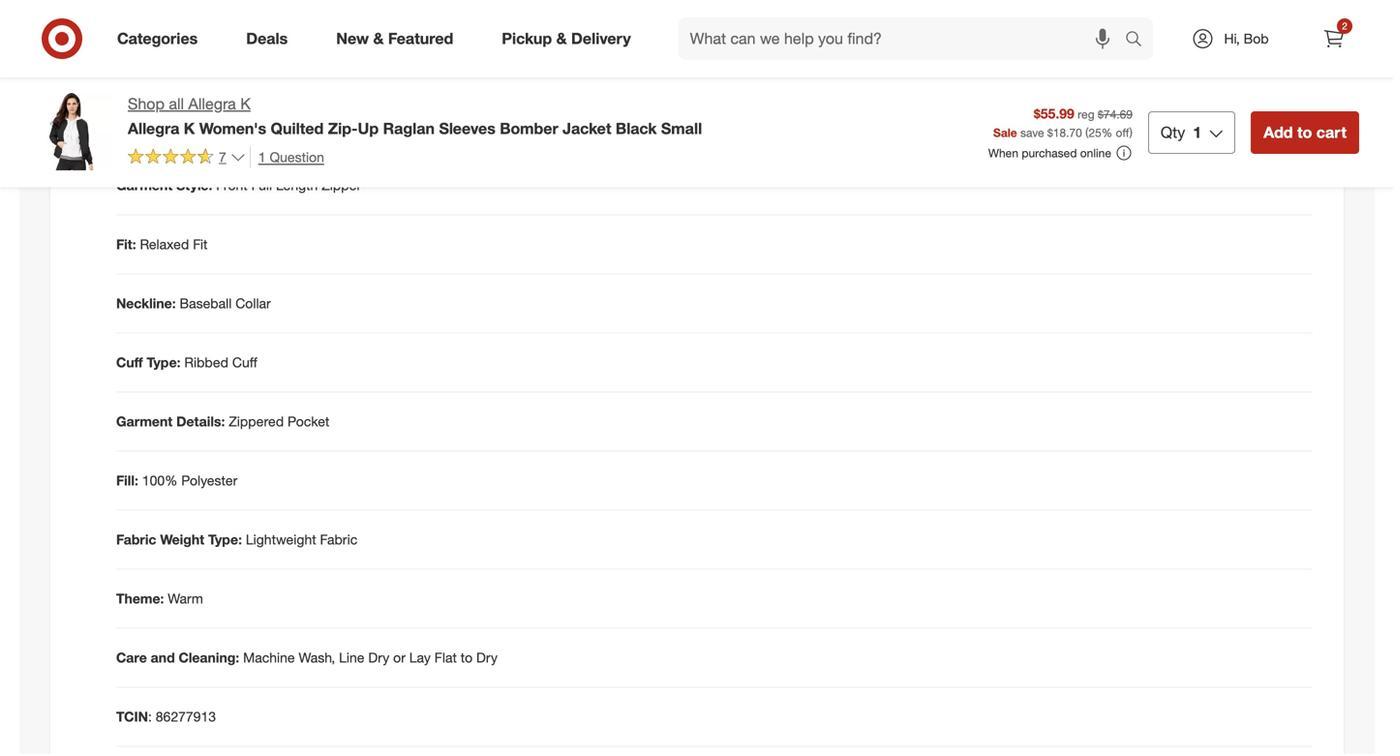 Task type: locate. For each thing, give the bounding box(es) containing it.
image of allegra k women's quilted zip-up raglan sleeves bomber jacket black small image
[[35, 93, 112, 170]]

1 garment from the top
[[116, 177, 173, 194]]

& inside new & featured "link"
[[373, 29, 384, 48]]

reg
[[1078, 107, 1095, 121]]

1 vertical spatial to
[[461, 649, 473, 666]]

0 horizontal spatial cuff
[[116, 354, 143, 371]]

k down all
[[184, 119, 195, 138]]

1 up full
[[258, 148, 266, 165]]

type: right weight
[[208, 531, 242, 548]]

1 horizontal spatial dry
[[476, 649, 498, 666]]

pocket
[[288, 413, 329, 430]]

1 fabric from the left
[[116, 531, 156, 548]]

0 horizontal spatial allegra
[[128, 119, 179, 138]]

fabric left weight
[[116, 531, 156, 548]]

to right add
[[1297, 123, 1312, 142]]

%
[[1102, 125, 1113, 140]]

or
[[393, 649, 406, 666]]

details:
[[176, 413, 225, 430]]

0 vertical spatial garment
[[116, 177, 173, 194]]

waist
[[210, 118, 243, 135]]

allegra up waist at left top
[[188, 94, 236, 113]]

allegra down shop
[[128, 119, 179, 138]]

1 vertical spatial garment
[[116, 413, 173, 430]]

1 question link
[[250, 146, 324, 168]]

& right new
[[373, 29, 384, 48]]

fit: relaxed fit
[[116, 236, 208, 253]]

deals link
[[230, 17, 312, 60]]

pickup & delivery
[[502, 29, 631, 48]]

neckline:
[[116, 295, 176, 312]]

1 question
[[258, 148, 324, 165]]

to
[[1297, 123, 1312, 142], [461, 649, 473, 666]]

to right flat
[[461, 649, 473, 666]]

garment left details:
[[116, 413, 173, 430]]

polyester
[[181, 472, 238, 489]]

tcin : 86277913
[[116, 708, 216, 725]]

allegra
[[188, 94, 236, 113], [128, 119, 179, 138]]

& right pickup
[[556, 29, 567, 48]]

cuff right 'ribbed'
[[232, 354, 257, 371]]

& inside pickup & delivery link
[[556, 29, 567, 48]]

1 vertical spatial allegra
[[128, 119, 179, 138]]

weight
[[160, 531, 204, 548]]

1
[[1193, 123, 1202, 142], [258, 148, 266, 165]]

$55.99
[[1034, 105, 1074, 122]]

fit:
[[116, 236, 136, 253]]

dry
[[368, 649, 389, 666], [476, 649, 498, 666]]

dry left or
[[368, 649, 389, 666]]

add to cart button
[[1251, 111, 1359, 154]]

0 vertical spatial k
[[240, 94, 251, 113]]

below
[[168, 118, 206, 135]]

fabric right lightweight
[[320, 531, 358, 548]]

7
[[219, 148, 226, 165]]

1 vertical spatial 1
[[258, 148, 266, 165]]

new & featured
[[336, 29, 453, 48]]

type: left 'ribbed'
[[147, 354, 181, 371]]

2 & from the left
[[556, 29, 567, 48]]

off
[[1116, 125, 1130, 140]]

0 horizontal spatial to
[[461, 649, 473, 666]]

1 right qty in the right top of the page
[[1193, 123, 1202, 142]]

neckline: baseball collar
[[116, 295, 271, 312]]

qty 1
[[1161, 123, 1202, 142]]

0 horizontal spatial fabric
[[116, 531, 156, 548]]

0 horizontal spatial type:
[[147, 354, 181, 371]]

when purchased online
[[988, 146, 1111, 160]]

0 horizontal spatial &
[[373, 29, 384, 48]]

flat
[[435, 649, 457, 666]]

0 vertical spatial to
[[1297, 123, 1312, 142]]

& for new
[[373, 29, 384, 48]]

delivery
[[571, 29, 631, 48]]

1 vertical spatial k
[[184, 119, 195, 138]]

type:
[[147, 354, 181, 371], [208, 531, 242, 548]]

0 horizontal spatial dry
[[368, 649, 389, 666]]

1 & from the left
[[373, 29, 384, 48]]

1 horizontal spatial type:
[[208, 531, 242, 548]]

up
[[358, 119, 379, 138]]

2 cuff from the left
[[232, 354, 257, 371]]

qty
[[1161, 123, 1185, 142]]

2
[[1342, 20, 1347, 32]]

featured
[[388, 29, 453, 48]]

deals
[[246, 29, 288, 48]]

1 horizontal spatial fabric
[[320, 531, 358, 548]]

front
[[216, 177, 248, 194]]

new
[[336, 29, 369, 48]]

cuff down neckline:
[[116, 354, 143, 371]]

garment
[[116, 177, 173, 194], [116, 413, 173, 430]]

7 link
[[128, 146, 246, 170]]

1 horizontal spatial &
[[556, 29, 567, 48]]

1 cuff from the left
[[116, 354, 143, 371]]

1 horizontal spatial allegra
[[188, 94, 236, 113]]

0 horizontal spatial k
[[184, 119, 195, 138]]

question
[[270, 148, 324, 165]]

cleaning:
[[179, 649, 239, 666]]

1 horizontal spatial to
[[1297, 123, 1312, 142]]

1 dry from the left
[[368, 649, 389, 666]]

pickup & delivery link
[[485, 17, 655, 60]]

1 vertical spatial type:
[[208, 531, 242, 548]]

0 vertical spatial 1
[[1193, 123, 1202, 142]]

2 dry from the left
[[476, 649, 498, 666]]

fabric weight type: lightweight fabric
[[116, 531, 358, 548]]

0 horizontal spatial 1
[[258, 148, 266, 165]]

garment left style:
[[116, 177, 173, 194]]

1 horizontal spatial k
[[240, 94, 251, 113]]

bob
[[1244, 30, 1269, 47]]

dry right flat
[[476, 649, 498, 666]]

women's
[[199, 119, 266, 138]]

k up "women's" on the top
[[240, 94, 251, 113]]

(
[[1085, 125, 1089, 140]]

1 horizontal spatial cuff
[[232, 354, 257, 371]]

care and cleaning: machine wash, line dry or lay flat to dry
[[116, 649, 498, 666]]

style:
[[176, 177, 212, 194]]

search button
[[1116, 17, 1163, 64]]

2 garment from the top
[[116, 413, 173, 430]]

shop
[[128, 94, 165, 113]]

100%
[[142, 472, 178, 489]]

search
[[1116, 31, 1163, 50]]

new & featured link
[[320, 17, 478, 60]]

18.70
[[1053, 125, 1082, 140]]

1 horizontal spatial 1
[[1193, 123, 1202, 142]]

k
[[240, 94, 251, 113], [184, 119, 195, 138]]



Task type: describe. For each thing, give the bounding box(es) containing it.
sleeves
[[439, 119, 496, 138]]

online
[[1080, 146, 1111, 160]]

sale
[[993, 125, 1017, 140]]

lay
[[409, 649, 431, 666]]

wash,
[[299, 649, 335, 666]]

fill:
[[116, 472, 138, 489]]

fill: 100% polyester
[[116, 472, 238, 489]]

line
[[339, 649, 364, 666]]

length: below waist
[[116, 118, 243, 135]]

theme: warm
[[116, 590, 203, 607]]

86277913
[[156, 708, 216, 725]]

garment details: zippered pocket
[[116, 413, 329, 430]]

$55.99 reg $74.69 sale save $ 18.70 ( 25 % off )
[[993, 105, 1133, 140]]

)
[[1130, 125, 1133, 140]]

hi,
[[1224, 30, 1240, 47]]

categories
[[117, 29, 198, 48]]

quilted
[[271, 119, 324, 138]]

:
[[148, 708, 152, 725]]

warm
[[168, 590, 203, 607]]

save
[[1020, 125, 1044, 140]]

pickup
[[502, 29, 552, 48]]

2 link
[[1313, 17, 1355, 60]]

& for pickup
[[556, 29, 567, 48]]

black
[[616, 119, 657, 138]]

zipper
[[322, 177, 361, 194]]

lightweight
[[246, 531, 316, 548]]

bomber
[[500, 119, 558, 138]]

length
[[276, 177, 318, 194]]

collar
[[235, 295, 271, 312]]

baseball
[[180, 295, 232, 312]]

small
[[661, 119, 702, 138]]

add
[[1264, 123, 1293, 142]]

jacket
[[563, 119, 611, 138]]

care
[[116, 649, 147, 666]]

0 vertical spatial allegra
[[188, 94, 236, 113]]

garment for garment details: zippered pocket
[[116, 413, 173, 430]]

hi, bob
[[1224, 30, 1269, 47]]

when
[[988, 146, 1019, 160]]

garment style: front full length zipper
[[116, 177, 361, 194]]

and
[[151, 649, 175, 666]]

0 vertical spatial type:
[[147, 354, 181, 371]]

categories link
[[101, 17, 222, 60]]

garment for garment style: front full length zipper
[[116, 177, 173, 194]]

fit
[[193, 236, 208, 253]]

purchased
[[1022, 146, 1077, 160]]

add to cart
[[1264, 123, 1347, 142]]

$
[[1047, 125, 1053, 140]]

raglan
[[383, 119, 435, 138]]

What can we help you find? suggestions appear below search field
[[678, 17, 1130, 60]]

relaxed
[[140, 236, 189, 253]]

machine
[[243, 649, 295, 666]]

2 fabric from the left
[[320, 531, 358, 548]]

zip-
[[328, 119, 358, 138]]

to inside "button"
[[1297, 123, 1312, 142]]

cart
[[1316, 123, 1347, 142]]

shop all allegra k allegra k women's quilted zip-up raglan sleeves bomber jacket black small
[[128, 94, 702, 138]]

full
[[251, 177, 272, 194]]

length:
[[116, 118, 165, 135]]

25
[[1089, 125, 1102, 140]]

$74.69
[[1098, 107, 1133, 121]]

all
[[169, 94, 184, 113]]

cuff type: ribbed cuff
[[116, 354, 257, 371]]

zippered
[[229, 413, 284, 430]]

ribbed
[[184, 354, 228, 371]]

tcin
[[116, 708, 148, 725]]

theme:
[[116, 590, 164, 607]]



Task type: vqa. For each thing, say whether or not it's contained in the screenshot.
select within "$99.00 reg $149.99 Sale Spend $50 save $10, Spend $100 save $25 on select toys"
no



